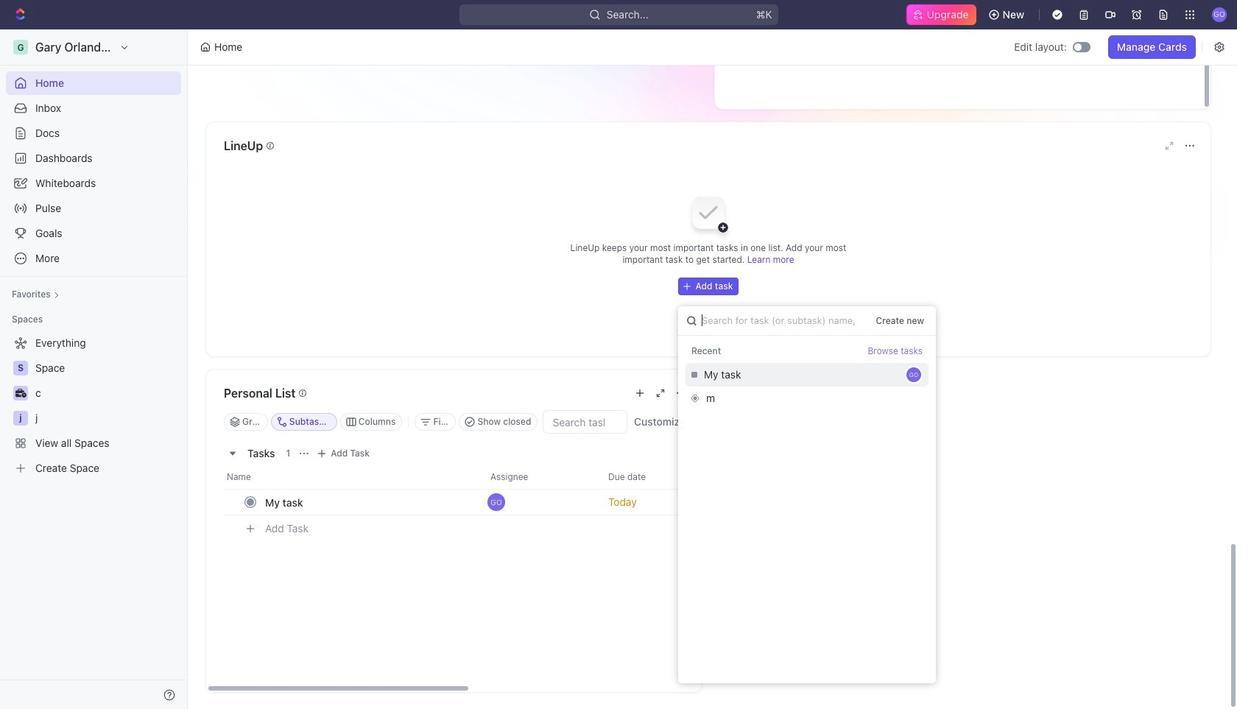 Task type: locate. For each thing, give the bounding box(es) containing it.
tree
[[6, 331, 181, 480]]

Search tasks... text field
[[544, 411, 627, 433]]

Search for task (or subtask) name, ID, or URL text field
[[678, 306, 870, 335]]



Task type: describe. For each thing, give the bounding box(es) containing it.
tree inside sidebar navigation
[[6, 331, 181, 480]]

sidebar navigation
[[0, 29, 188, 709]]



Task type: vqa. For each thing, say whether or not it's contained in the screenshot.
Sidebar Navigation
yes



